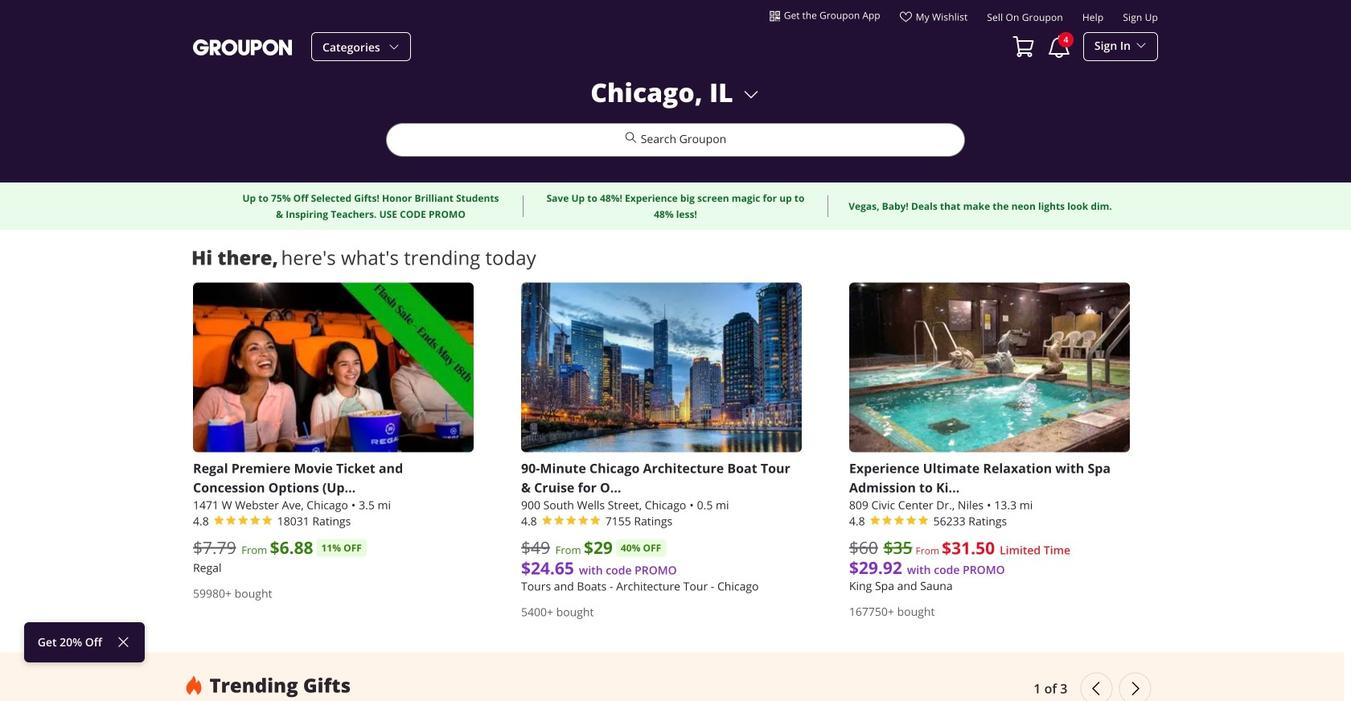 Task type: locate. For each thing, give the bounding box(es) containing it.
groupon image
[[193, 38, 292, 57]]

4 unread items element
[[1058, 32, 1074, 47]]

Search Groupon search field
[[386, 123, 965, 157]]



Task type: vqa. For each thing, say whether or not it's contained in the screenshot.
2nd Search Groupon search field from the bottom of the page
yes



Task type: describe. For each thing, give the bounding box(es) containing it.
Search Groupon search field
[[386, 78, 965, 183]]



